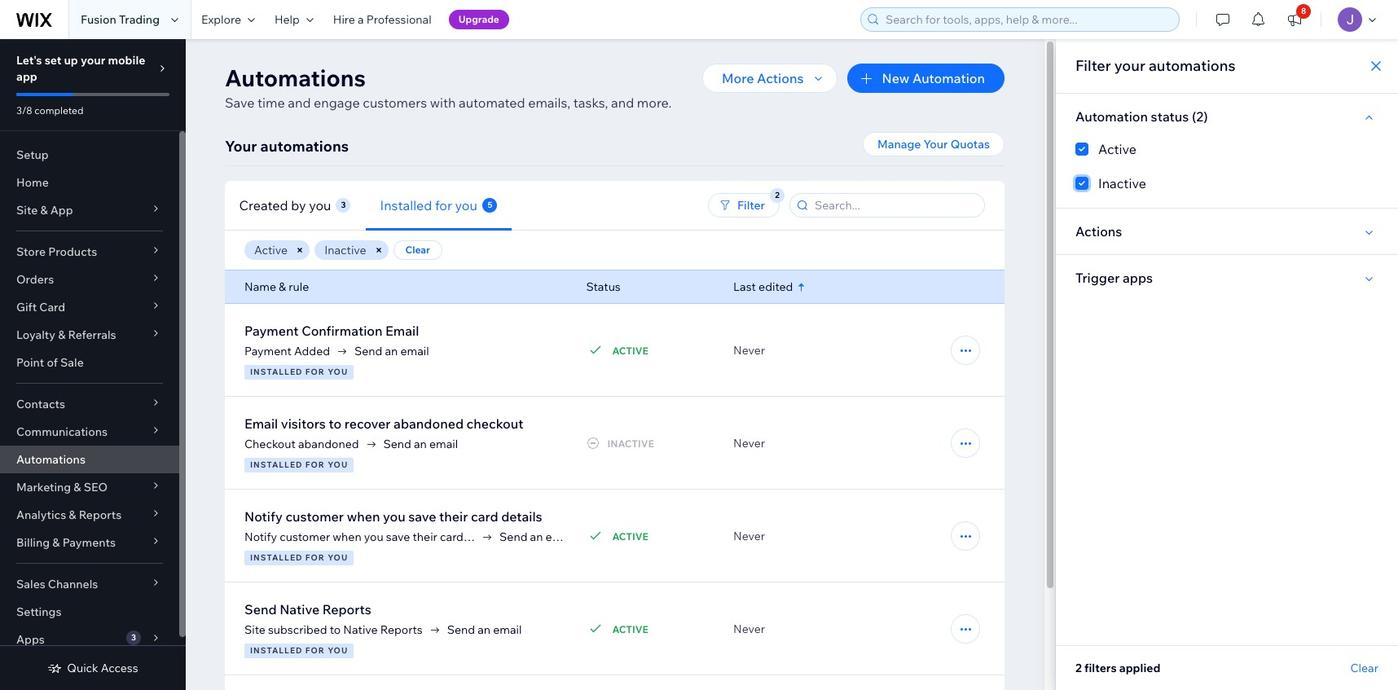 Task type: describe. For each thing, give the bounding box(es) containing it.
1 horizontal spatial their
[[439, 508, 468, 525]]

2 notify from the top
[[244, 530, 277, 544]]

active for send native reports
[[612, 623, 648, 635]]

apps
[[16, 632, 45, 647]]

active for payment confirmation email
[[612, 344, 648, 356]]

installed for you for customer
[[250, 552, 348, 563]]

help
[[275, 12, 300, 27]]

loyalty
[[16, 328, 55, 342]]

fusion trading
[[81, 12, 160, 27]]

sale
[[60, 355, 84, 370]]

payment for payment added
[[244, 344, 292, 359]]

you for native
[[328, 645, 348, 656]]

Active checkbox
[[1076, 139, 1379, 159]]

new automation button
[[848, 64, 1005, 93]]

installed
[[381, 197, 433, 213]]

rule
[[289, 279, 309, 294]]

status
[[586, 279, 621, 294]]

communications
[[16, 425, 108, 439]]

2 notify customer when you save their card details from the top
[[244, 530, 501, 544]]

app
[[50, 203, 73, 218]]

never for payment confirmation email
[[733, 343, 765, 358]]

& for name
[[279, 279, 286, 294]]

with
[[430, 95, 456, 111]]

automations save time and engage customers with automated emails, tasks, and more.
[[225, 64, 672, 111]]

status
[[1151, 108, 1189, 125]]

analytics & reports
[[16, 508, 122, 522]]

1 vertical spatial actions
[[1076, 223, 1122, 240]]

card
[[39, 300, 65, 315]]

automated
[[459, 95, 525, 111]]

analytics & reports button
[[0, 501, 179, 529]]

for for confirmation
[[305, 367, 325, 377]]

sales channels
[[16, 577, 98, 592]]

marketing & seo button
[[0, 473, 179, 501]]

3/8 completed
[[16, 104, 83, 117]]

gift card
[[16, 300, 65, 315]]

installed for send
[[250, 645, 303, 656]]

send an email for notify customer when you save their card details
[[500, 530, 574, 544]]

(2)
[[1192, 108, 1208, 125]]

send for email visitors to recover abandoned checkout
[[383, 437, 411, 451]]

inactive inside option
[[1098, 175, 1146, 191]]

1 horizontal spatial abandoned
[[394, 416, 464, 432]]

set
[[45, 53, 61, 68]]

last edited
[[733, 279, 793, 294]]

quick access
[[67, 661, 138, 675]]

hire a professional link
[[323, 0, 441, 39]]

created
[[240, 197, 289, 213]]

completed
[[34, 104, 83, 117]]

you for customer
[[328, 552, 348, 563]]

payment confirmation email
[[244, 323, 419, 339]]

point of sale
[[16, 355, 84, 370]]

site for site & app
[[16, 203, 38, 218]]

manage your quotas
[[878, 137, 990, 152]]

1 vertical spatial automation
[[1076, 108, 1148, 125]]

by
[[291, 197, 306, 213]]

an for email visitors to recover abandoned checkout
[[414, 437, 427, 451]]

quotas
[[951, 137, 990, 152]]

loyalty & referrals button
[[0, 321, 179, 349]]

send for payment confirmation email
[[354, 344, 382, 359]]

email visitors to recover abandoned checkout
[[244, 416, 523, 432]]

1 notify customer when you save their card details from the top
[[244, 508, 542, 525]]

an for notify customer when you save their card details
[[530, 530, 543, 544]]

edited
[[759, 279, 793, 294]]

0 horizontal spatial clear
[[405, 244, 430, 256]]

1 notify from the top
[[244, 508, 283, 525]]

gift
[[16, 300, 37, 315]]

0 horizontal spatial card
[[440, 530, 464, 544]]

apps
[[1123, 270, 1153, 286]]

1 vertical spatial automations
[[260, 137, 349, 156]]

point of sale link
[[0, 349, 179, 376]]

installed for notify
[[250, 552, 303, 563]]

checkout
[[467, 416, 523, 432]]

seo
[[84, 480, 108, 495]]

quick
[[67, 661, 98, 675]]

1 horizontal spatial native
[[343, 623, 378, 637]]

installed for you
[[381, 197, 478, 213]]

name & rule
[[244, 279, 309, 294]]

access
[[101, 661, 138, 675]]

checkout
[[244, 437, 296, 451]]

0 vertical spatial when
[[347, 508, 380, 525]]

& for billing
[[52, 535, 60, 550]]

point
[[16, 355, 44, 370]]

& for marketing
[[74, 480, 81, 495]]

automations for automations save time and engage customers with automated emails, tasks, and more.
[[225, 64, 366, 92]]

installed for you for visitors
[[250, 460, 348, 470]]

payments
[[62, 535, 116, 550]]

visitors
[[281, 416, 326, 432]]

your inside "let's set up your mobile app"
[[81, 53, 105, 68]]

upgrade button
[[449, 10, 509, 29]]

you for confirmation
[[328, 367, 348, 377]]

payment for payment confirmation email
[[244, 323, 299, 339]]

1 vertical spatial clear
[[1351, 661, 1379, 675]]

send for send native reports
[[447, 623, 475, 637]]

loyalty & referrals
[[16, 328, 116, 342]]

settings link
[[0, 598, 179, 626]]

an for payment confirmation email
[[385, 344, 398, 359]]

never for notify customer when you save their card details
[[733, 529, 765, 543]]

you for visitors
[[328, 460, 348, 470]]

1 your from the left
[[225, 137, 257, 156]]

products
[[48, 244, 97, 259]]

Search for tools, apps, help & more... field
[[881, 8, 1174, 31]]

orders button
[[0, 266, 179, 293]]

trigger
[[1076, 270, 1120, 286]]

1 vertical spatial their
[[413, 530, 437, 544]]

1 vertical spatial save
[[386, 530, 410, 544]]

installed for email
[[250, 460, 303, 470]]

sales
[[16, 577, 45, 592]]

more actions
[[722, 70, 804, 86]]

marketing
[[16, 480, 71, 495]]

to for subscribed
[[330, 623, 341, 637]]

0 horizontal spatial active
[[254, 243, 288, 257]]

trading
[[119, 12, 160, 27]]

inactive
[[607, 437, 654, 449]]

site subscribed to native reports
[[244, 623, 423, 637]]

setup
[[16, 147, 49, 162]]

confirmation
[[302, 323, 383, 339]]

0 horizontal spatial abandoned
[[298, 437, 359, 451]]

gift card button
[[0, 293, 179, 321]]

0 vertical spatial clear button
[[393, 240, 442, 260]]

send for notify customer when you save their card details
[[500, 530, 528, 544]]

1 vertical spatial details
[[466, 530, 501, 544]]

never for email visitors to recover abandoned checkout
[[733, 436, 765, 451]]

emails,
[[528, 95, 571, 111]]

0 vertical spatial customer
[[285, 508, 344, 525]]

send an email for email visitors to recover abandoned checkout
[[383, 437, 458, 451]]

3 inside "sidebar" element
[[131, 632, 136, 643]]



Task type: locate. For each thing, give the bounding box(es) containing it.
& inside dropdown button
[[74, 480, 81, 495]]

1 horizontal spatial inactive
[[1098, 175, 1146, 191]]

5
[[488, 199, 492, 210]]

customers
[[363, 95, 427, 111]]

settings
[[16, 605, 61, 619]]

1 vertical spatial active
[[612, 530, 648, 542]]

0 horizontal spatial their
[[413, 530, 437, 544]]

automations inside "link"
[[16, 452, 85, 467]]

1 horizontal spatial filter
[[1076, 56, 1111, 75]]

payment up payment added
[[244, 323, 299, 339]]

site inside dropdown button
[[16, 203, 38, 218]]

payment added
[[244, 344, 330, 359]]

0 horizontal spatial automations
[[16, 452, 85, 467]]

1 vertical spatial card
[[440, 530, 464, 544]]

save
[[408, 508, 436, 525], [386, 530, 410, 544]]

1 vertical spatial reports
[[322, 601, 371, 618]]

your left quotas
[[924, 137, 948, 152]]

abandoned right the recover
[[394, 416, 464, 432]]

0 vertical spatial card
[[471, 508, 498, 525]]

4 installed from the top
[[250, 645, 303, 656]]

installed for you down subscribed
[[250, 645, 348, 656]]

filter for filter
[[737, 198, 765, 213]]

active inside active option
[[1098, 141, 1137, 157]]

details
[[501, 508, 542, 525], [466, 530, 501, 544]]

0 horizontal spatial and
[[288, 95, 311, 111]]

& for loyalty
[[58, 328, 65, 342]]

1 vertical spatial site
[[244, 623, 265, 637]]

4 installed for you from the top
[[250, 645, 348, 656]]

professional
[[366, 12, 432, 27]]

1 horizontal spatial reports
[[322, 601, 371, 618]]

automation inside button
[[913, 70, 985, 86]]

2 payment from the top
[[244, 344, 292, 359]]

automation status (2)
[[1076, 108, 1208, 125]]

email for payment confirmation email
[[400, 344, 429, 359]]

site down home
[[16, 203, 38, 218]]

0 vertical spatial inactive
[[1098, 175, 1146, 191]]

send native reports
[[244, 601, 371, 618]]

Inactive checkbox
[[1076, 174, 1379, 193]]

store
[[16, 244, 46, 259]]

3 for from the top
[[305, 552, 325, 563]]

an for send native reports
[[478, 623, 491, 637]]

0 horizontal spatial filter
[[737, 198, 765, 213]]

email for send native reports
[[493, 623, 522, 637]]

help button
[[265, 0, 323, 39]]

0 vertical spatial automations
[[1149, 56, 1236, 75]]

2
[[1076, 661, 1082, 675]]

active
[[612, 344, 648, 356], [612, 530, 648, 542], [612, 623, 648, 635]]

filter
[[1076, 56, 1111, 75], [737, 198, 765, 213]]

0 vertical spatial notify customer when you save their card details
[[244, 508, 542, 525]]

automations up (2)
[[1149, 56, 1236, 75]]

installed for payment
[[250, 367, 303, 377]]

save
[[225, 95, 255, 111]]

1 vertical spatial 3
[[131, 632, 136, 643]]

your right up
[[81, 53, 105, 68]]

home
[[16, 175, 49, 190]]

for for customer
[[305, 552, 325, 563]]

1 for from the top
[[305, 367, 325, 377]]

new
[[882, 70, 910, 86]]

to down send native reports
[[330, 623, 341, 637]]

and
[[288, 95, 311, 111], [611, 95, 634, 111]]

1 vertical spatial when
[[333, 530, 362, 544]]

their
[[439, 508, 468, 525], [413, 530, 437, 544]]

0 vertical spatial site
[[16, 203, 38, 218]]

0 vertical spatial actions
[[757, 70, 804, 86]]

created by you
[[240, 197, 332, 213]]

reports inside dropdown button
[[79, 508, 122, 522]]

active down automation status (2)
[[1098, 141, 1137, 157]]

active for notify customer when you save their card details
[[612, 530, 648, 542]]

automations up time
[[225, 64, 366, 92]]

0 vertical spatial filter
[[1076, 56, 1111, 75]]

0 horizontal spatial clear button
[[393, 240, 442, 260]]

0 vertical spatial to
[[329, 416, 342, 432]]

tab list
[[225, 180, 621, 230]]

2 active from the top
[[612, 530, 648, 542]]

never
[[733, 343, 765, 358], [733, 436, 765, 451], [733, 529, 765, 543], [733, 622, 765, 636]]

0 horizontal spatial automation
[[913, 70, 985, 86]]

1 horizontal spatial your
[[1114, 56, 1145, 75]]

1 horizontal spatial 3
[[341, 199, 346, 210]]

customer up send native reports
[[280, 530, 330, 544]]

2 your from the left
[[924, 137, 948, 152]]

customer down checkout abandoned
[[285, 508, 344, 525]]

1 vertical spatial automations
[[16, 452, 85, 467]]

store products button
[[0, 238, 179, 266]]

2 vertical spatial active
[[612, 623, 648, 635]]

1 horizontal spatial your
[[924, 137, 948, 152]]

4 for from the top
[[305, 645, 325, 656]]

1 vertical spatial notify
[[244, 530, 277, 544]]

2 for from the top
[[305, 460, 325, 470]]

for for native
[[305, 645, 325, 656]]

1 vertical spatial filter
[[737, 198, 765, 213]]

site for site subscribed to native reports
[[244, 623, 265, 637]]

active
[[1098, 141, 1137, 157], [254, 243, 288, 257]]

3 you from the top
[[328, 552, 348, 563]]

installed for you
[[250, 367, 348, 377], [250, 460, 348, 470], [250, 552, 348, 563], [250, 645, 348, 656]]

1 vertical spatial email
[[244, 416, 278, 432]]

& left rule
[[279, 279, 286, 294]]

engage
[[314, 95, 360, 111]]

active up name & rule
[[254, 243, 288, 257]]

3 right by
[[341, 199, 346, 210]]

1 vertical spatial customer
[[280, 530, 330, 544]]

0 horizontal spatial native
[[280, 601, 320, 618]]

installed for you down checkout abandoned
[[250, 460, 348, 470]]

1 vertical spatial active
[[254, 243, 288, 257]]

upgrade
[[458, 13, 499, 25]]

filter button
[[708, 193, 780, 218]]

email right confirmation
[[385, 323, 419, 339]]

installed for you for native
[[250, 645, 348, 656]]

2 vertical spatial reports
[[380, 623, 423, 637]]

you down checkout abandoned
[[328, 460, 348, 470]]

sales channels button
[[0, 570, 179, 598]]

actions up the trigger
[[1076, 223, 1122, 240]]

automations for automations
[[16, 452, 85, 467]]

1 horizontal spatial clear
[[1351, 661, 1379, 675]]

native up subscribed
[[280, 601, 320, 618]]

up
[[64, 53, 78, 68]]

1 horizontal spatial automations
[[225, 64, 366, 92]]

0 horizontal spatial 3
[[131, 632, 136, 643]]

for
[[435, 197, 453, 213]]

2 horizontal spatial reports
[[380, 623, 423, 637]]

to
[[329, 416, 342, 432], [330, 623, 341, 637]]

3 never from the top
[[733, 529, 765, 543]]

1 horizontal spatial automation
[[1076, 108, 1148, 125]]

for down checkout abandoned
[[305, 460, 325, 470]]

1 horizontal spatial clear button
[[1351, 661, 1379, 675]]

let's set up your mobile app
[[16, 53, 145, 84]]

billing & payments button
[[0, 529, 179, 557]]

communications button
[[0, 418, 179, 446]]

2 installed for you from the top
[[250, 460, 348, 470]]

installed for you up send native reports
[[250, 552, 348, 563]]

inactive down automation status (2)
[[1098, 175, 1146, 191]]

0 horizontal spatial site
[[16, 203, 38, 218]]

0 horizontal spatial automations
[[260, 137, 349, 156]]

1 vertical spatial clear button
[[1351, 661, 1379, 675]]

for down added
[[305, 367, 325, 377]]

0 vertical spatial details
[[501, 508, 542, 525]]

2 and from the left
[[611, 95, 634, 111]]

installed down payment added
[[250, 367, 303, 377]]

email up checkout
[[244, 416, 278, 432]]

0 vertical spatial reports
[[79, 508, 122, 522]]

site & app
[[16, 203, 73, 218]]

referrals
[[68, 328, 116, 342]]

1 horizontal spatial active
[[1098, 141, 1137, 157]]

email
[[400, 344, 429, 359], [429, 437, 458, 451], [546, 530, 574, 544], [493, 623, 522, 637]]

installed down subscribed
[[250, 645, 303, 656]]

send an email for send native reports
[[447, 623, 522, 637]]

applied
[[1119, 661, 1161, 675]]

3 installed from the top
[[250, 552, 303, 563]]

0 vertical spatial active
[[612, 344, 648, 356]]

1 horizontal spatial actions
[[1076, 223, 1122, 240]]

filter inside button
[[737, 198, 765, 213]]

3 up access
[[131, 632, 136, 643]]

installed for you for confirmation
[[250, 367, 348, 377]]

1 and from the left
[[288, 95, 311, 111]]

1 you from the top
[[328, 367, 348, 377]]

2 never from the top
[[733, 436, 765, 451]]

& for analytics
[[69, 508, 76, 522]]

manage your quotas button
[[863, 132, 1005, 156]]

for for visitors
[[305, 460, 325, 470]]

0 vertical spatial native
[[280, 601, 320, 618]]

& inside popup button
[[52, 535, 60, 550]]

1 vertical spatial payment
[[244, 344, 292, 359]]

0 vertical spatial their
[[439, 508, 468, 525]]

last
[[733, 279, 756, 294]]

actions right more
[[757, 70, 804, 86]]

1 horizontal spatial automations
[[1149, 56, 1236, 75]]

more.
[[637, 95, 672, 111]]

1 installed from the top
[[250, 367, 303, 377]]

subscribed
[[268, 623, 327, 637]]

a
[[358, 12, 364, 27]]

3 active from the top
[[612, 623, 648, 635]]

installed up send native reports
[[250, 552, 303, 563]]

abandoned down visitors
[[298, 437, 359, 451]]

email
[[385, 323, 419, 339], [244, 416, 278, 432]]

trigger apps
[[1076, 270, 1153, 286]]

email for email visitors to recover abandoned checkout
[[429, 437, 458, 451]]

3 installed for you from the top
[[250, 552, 348, 563]]

4 never from the top
[[733, 622, 765, 636]]

your down save
[[225, 137, 257, 156]]

for up send native reports
[[305, 552, 325, 563]]

& for site
[[40, 203, 48, 218]]

checkout abandoned
[[244, 437, 359, 451]]

never for send native reports
[[733, 622, 765, 636]]

native down send native reports
[[343, 623, 378, 637]]

your automations
[[225, 137, 349, 156]]

1 active from the top
[[612, 344, 648, 356]]

fusion
[[81, 12, 116, 27]]

0 horizontal spatial your
[[81, 53, 105, 68]]

your up automation status (2)
[[1114, 56, 1145, 75]]

& left app
[[40, 203, 48, 218]]

0 vertical spatial automations
[[225, 64, 366, 92]]

inactive down created by you
[[324, 243, 366, 257]]

your inside button
[[924, 137, 948, 152]]

1 vertical spatial native
[[343, 623, 378, 637]]

0 horizontal spatial reports
[[79, 508, 122, 522]]

recover
[[344, 416, 391, 432]]

explore
[[201, 12, 241, 27]]

1 payment from the top
[[244, 323, 299, 339]]

more actions button
[[702, 64, 838, 93]]

2 filters applied
[[1076, 661, 1161, 675]]

manage
[[878, 137, 921, 152]]

1 never from the top
[[733, 343, 765, 358]]

to right visitors
[[329, 416, 342, 432]]

and right time
[[288, 95, 311, 111]]

0 horizontal spatial email
[[244, 416, 278, 432]]

contacts
[[16, 397, 65, 411]]

inactive
[[1098, 175, 1146, 191], [324, 243, 366, 257]]

reports for send native reports
[[322, 601, 371, 618]]

tab list containing created by you
[[225, 180, 621, 230]]

you down site subscribed to native reports on the bottom left
[[328, 645, 348, 656]]

Search... field
[[810, 194, 979, 217]]

site left subscribed
[[244, 623, 265, 637]]

reports
[[79, 508, 122, 522], [322, 601, 371, 618], [380, 623, 423, 637]]

0 vertical spatial 3
[[341, 199, 346, 210]]

billing & payments
[[16, 535, 116, 550]]

filter for filter your automations
[[1076, 56, 1111, 75]]

sidebar element
[[0, 39, 186, 690]]

actions
[[757, 70, 804, 86], [1076, 223, 1122, 240]]

filters
[[1085, 661, 1117, 675]]

to for visitors
[[329, 416, 342, 432]]

0 vertical spatial active
[[1098, 141, 1137, 157]]

filter your automations
[[1076, 56, 1236, 75]]

added
[[294, 344, 330, 359]]

name
[[244, 279, 276, 294]]

home link
[[0, 169, 179, 196]]

app
[[16, 69, 37, 84]]

0 horizontal spatial your
[[225, 137, 257, 156]]

site
[[16, 203, 38, 218], [244, 623, 265, 637]]

send an email for payment confirmation email
[[354, 344, 429, 359]]

analytics
[[16, 508, 66, 522]]

0 horizontal spatial inactive
[[324, 243, 366, 257]]

1 horizontal spatial email
[[385, 323, 419, 339]]

tasks,
[[573, 95, 608, 111]]

0 vertical spatial clear
[[405, 244, 430, 256]]

payment left added
[[244, 344, 292, 359]]

& up billing & payments
[[69, 508, 76, 522]]

automations down engage
[[260, 137, 349, 156]]

site & app button
[[0, 196, 179, 224]]

1 vertical spatial inactive
[[324, 243, 366, 257]]

of
[[47, 355, 58, 370]]

you down added
[[328, 367, 348, 377]]

automations inside automations save time and engage customers with automated emails, tasks, and more.
[[225, 64, 366, 92]]

automation right new
[[913, 70, 985, 86]]

1 vertical spatial to
[[330, 623, 341, 637]]

installed for you down payment added
[[250, 367, 348, 377]]

0 vertical spatial abandoned
[[394, 416, 464, 432]]

1 horizontal spatial card
[[471, 508, 498, 525]]

store products
[[16, 244, 97, 259]]

& left seo
[[74, 480, 81, 495]]

automations up 'marketing'
[[16, 452, 85, 467]]

and left more.
[[611, 95, 634, 111]]

setup link
[[0, 141, 179, 169]]

1 installed for you from the top
[[250, 367, 348, 377]]

email for notify customer when you save their card details
[[546, 530, 574, 544]]

you up send native reports
[[328, 552, 348, 563]]

1 vertical spatial notify customer when you save their card details
[[244, 530, 501, 544]]

2 you from the top
[[328, 460, 348, 470]]

1 horizontal spatial and
[[611, 95, 634, 111]]

4 you from the top
[[328, 645, 348, 656]]

automation left status
[[1076, 108, 1148, 125]]

automations
[[1149, 56, 1236, 75], [260, 137, 349, 156]]

0 horizontal spatial actions
[[757, 70, 804, 86]]

reports for analytics & reports
[[79, 508, 122, 522]]

installed down checkout
[[250, 460, 303, 470]]

0 vertical spatial save
[[408, 508, 436, 525]]

0 vertical spatial email
[[385, 323, 419, 339]]

for
[[305, 367, 325, 377], [305, 460, 325, 470], [305, 552, 325, 563], [305, 645, 325, 656]]

an
[[385, 344, 398, 359], [414, 437, 427, 451], [530, 530, 543, 544], [478, 623, 491, 637]]

1 vertical spatial abandoned
[[298, 437, 359, 451]]

0 vertical spatial notify
[[244, 508, 283, 525]]

1 horizontal spatial site
[[244, 623, 265, 637]]

& right billing
[[52, 535, 60, 550]]

you
[[328, 367, 348, 377], [328, 460, 348, 470], [328, 552, 348, 563], [328, 645, 348, 656]]

actions inside 'popup button'
[[757, 70, 804, 86]]

2 installed from the top
[[250, 460, 303, 470]]

0 vertical spatial payment
[[244, 323, 299, 339]]

0 vertical spatial automation
[[913, 70, 985, 86]]

& right loyalty
[[58, 328, 65, 342]]

for down subscribed
[[305, 645, 325, 656]]

time
[[258, 95, 285, 111]]

new automation
[[882, 70, 985, 86]]



Task type: vqa. For each thing, say whether or not it's contained in the screenshot.
the Created
yes



